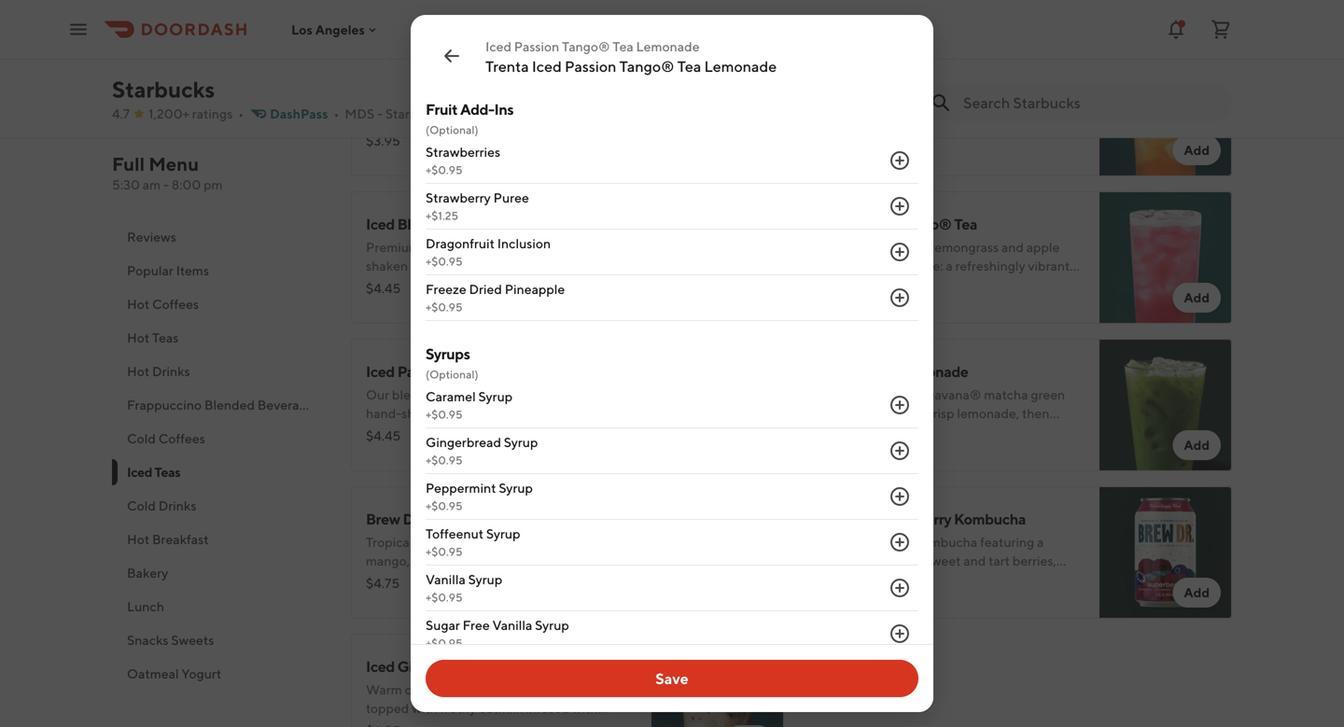Task type: vqa. For each thing, say whether or not it's contained in the screenshot.
Store search: begin typing to search for stores available on DoorDash "Text Field"
no



Task type: describe. For each thing, give the bounding box(es) containing it.
of up infused
[[863, 240, 875, 255]]

inspired
[[481, 277, 529, 292]]

island
[[430, 510, 469, 528]]

lemon
[[366, 111, 403, 126]]

syrup for toffeenut syrup
[[486, 526, 521, 542]]

hibiscus, inside iced passion tango® tea a blend of hibiscus, lemongrass and apple hand-shaken with ice: a refreshingly vibrant tea infused with the color of passion
[[878, 240, 929, 255]]

tea. inside brew dr. superberry kombucha a light and fruity kombucha featuring a delightful blend of sweet and tart berries, hibiscus, and oolong tea.
[[937, 572, 959, 587]]

syrup for peppermint syrup
[[499, 480, 533, 496]]

year
[[534, 535, 560, 550]]

with inside brew dr. island mango kombucha tropical treat for any time of year featuring mango, passionfruit and a touch of peruvian ginger juice. brewed with sencha green tea.
[[489, 572, 515, 587]]

lemonade inside iced passion tango® tea lemonade our blend of hibiscus, lemongrass and apple hand-shaken with ice, lemonade and, of course, passion.
[[532, 363, 603, 381]]

peppermint
[[426, 480, 496, 496]]

superberry
[[878, 510, 952, 528]]

mds
[[345, 106, 375, 121]]

hibiscus, inside brew dr. superberry kombucha a light and fruity kombucha featuring a delightful blend of sweet and tart berries, hibiscus, and oolong tea.
[[814, 572, 866, 587]]

brewed
[[441, 572, 487, 587]]

tea inside the iced black tea lemonade premium black tea sweetened just right, then shaken with refreshing lemonade and ice for this arnold palmer-inspired beverage. a distinguished, satisfying treat.
[[457, 240, 476, 255]]

given
[[485, 111, 517, 126]]

tango® down iced pumpkin cream chai tea latte image
[[620, 57, 675, 75]]

and left 'tart'
[[964, 553, 987, 569]]

delightful
[[814, 553, 872, 569]]

+$0.95 for gingerbread syrup
[[426, 454, 463, 467]]

refreshingly
[[956, 258, 1026, 274]]

iced for iced matcha lemonade
[[814, 363, 843, 381]]

right,
[[571, 240, 602, 255]]

iced for iced passion tango® tea a blend of hibiscus, lemongrass and apple hand-shaken with ice: a refreshingly vibrant tea infused with the color of passion
[[814, 215, 843, 233]]

caramel
[[426, 389, 476, 404]]

iced matcha lemonade image
[[1100, 339, 1233, 472]]

lemonade inside the iced black tea lemonade premium black tea sweetened just right, then shaken with refreshing lemonade and ice for this arnold palmer-inspired beverage. a distinguished, satisfying treat.
[[502, 258, 561, 274]]

cold coffees
[[127, 431, 205, 446]]

syrup inside sugar free vanilla syrup +$0.95
[[535, 618, 569, 633]]

distinguished,
[[366, 296, 449, 311]]

iced passion tango® tea a blend of hibiscus, lemongrass and apple hand-shaken with ice: a refreshingly vibrant tea infused with the color of passion
[[814, 215, 1071, 292]]

syrup for vanilla syrup
[[468, 572, 503, 587]]

vanilla inside vanilla syrup +$0.95
[[426, 572, 466, 587]]

iced passion tango® tea image
[[1100, 191, 1233, 324]]

black inside the iced black tea lemonade premium black tea sweetened just right, then shaken with refreshing lemonade and ice for this arnold palmer-inspired beverage. a distinguished, satisfying treat.
[[423, 240, 455, 255]]

increase quantity by 1 image for freeze dried pineapple
[[889, 287, 912, 309]]

add for iced passion tango® tea
[[1185, 290, 1210, 305]]

sugar
[[426, 618, 460, 633]]

good
[[529, 111, 560, 126]]

+$0.95 for caramel syrup
[[426, 408, 463, 421]]

+$0.95 inside sugar free vanilla syrup +$0.95
[[426, 637, 463, 650]]

ice inside the iced black tea lemonade premium black tea sweetened just right, then shaken with refreshing lemonade and ice for this arnold palmer-inspired beverage. a distinguished, satisfying treat.
[[589, 258, 606, 274]]

lemonade inside iced passion tango® tea lemonade our blend of hibiscus, lemongrass and apple hand-shaken with ice, lemonade and, of course, passion.
[[498, 406, 558, 421]]

iced black tea image
[[1100, 44, 1233, 177]]

refreshing!
[[549, 129, 614, 145]]

and right rich
[[839, 129, 862, 145]]

strawberries
[[426, 144, 501, 160]]

tea inside iced green tea green tea blended with mint, lemongrass and lemon verbena, and given a good shake with ice. lightly flavored and oh-so-refreshing!
[[406, 92, 425, 107]]

fruit add-ins (optional)
[[426, 100, 514, 136]]

iced for iced teas
[[127, 465, 152, 480]]

iced black tea lemonade image
[[652, 191, 784, 324]]

increase quantity by 1 image for peppermint syrup
[[889, 486, 912, 508]]

passionfruit
[[413, 553, 482, 569]]

4.7
[[112, 106, 130, 121]]

increase quantity by 1 image for strawberry puree
[[889, 195, 911, 218]]

vanilla syrup +$0.95
[[426, 572, 503, 604]]

popular
[[127, 263, 173, 278]]

yogurt
[[182, 666, 221, 682]]

hot for hot drinks
[[127, 364, 150, 379]]

iced for iced passion tango® tea lemonade trenta iced passion tango® tea lemonade
[[486, 39, 512, 54]]

hot drinks button
[[112, 355, 329, 389]]

infused
[[836, 277, 880, 292]]

1 • from the left
[[238, 106, 244, 121]]

a inside the iced black tea lemonade premium black tea sweetened just right, then shaken with refreshing lemonade and ice for this arnold palmer-inspired beverage. a distinguished, satisfying treat.
[[593, 277, 602, 292]]

open menu image
[[67, 18, 90, 41]]

1 vertical spatial black
[[916, 129, 948, 145]]

0 items, open order cart image
[[1210, 18, 1233, 41]]

puree
[[494, 190, 529, 205]]

+$0.95 for toffeenut syrup
[[426, 545, 463, 558]]

snacks sweets
[[127, 633, 214, 648]]

hot breakfast
[[127, 532, 209, 547]]

and down given
[[484, 129, 507, 145]]

8:00
[[172, 177, 201, 192]]

tango® for lemongrass
[[451, 363, 504, 381]]

vibrant
[[1029, 258, 1071, 274]]

- inside full menu 5:30 am - 8:00 pm
[[163, 177, 169, 192]]

pm
[[204, 177, 223, 192]]

shaken inside iced passion tango® tea lemonade our blend of hibiscus, lemongrass and apple hand-shaken with ice, lemonade and, of course, passion.
[[402, 406, 444, 421]]

frappuccino blended beverages
[[127, 397, 320, 413]]

flavored
[[433, 129, 482, 145]]

coffees for cold coffees
[[159, 431, 205, 446]]

premium inside the iced black tea lemonade premium black tea sweetened just right, then shaken with refreshing lemonade and ice for this arnold palmer-inspired beverage. a distinguished, satisfying treat.
[[366, 240, 420, 255]]

$4.45 for black
[[366, 281, 401, 296]]

with left the
[[882, 277, 908, 292]]

increase quantity by 1 image for gingerbread syrup
[[889, 440, 911, 462]]

tea down an
[[951, 129, 970, 145]]

and,
[[560, 406, 586, 421]]

lightly
[[389, 129, 430, 145]]

hot teas
[[127, 330, 179, 346]]

oatmilk
[[484, 658, 538, 676]]

just inside "premium black tea sweetened just right and shaken with ice to create an ideal iced tea—a rich and flavorful black tea journey awaits you."
[[995, 92, 1017, 107]]

syrups (optional)
[[426, 345, 479, 381]]

popular items
[[127, 263, 209, 278]]

0 vertical spatial green
[[398, 68, 439, 85]]

matcha
[[846, 363, 896, 381]]

oatmeal yogurt
[[127, 666, 221, 682]]

of inside brew dr. superberry kombucha a light and fruity kombucha featuring a delightful blend of sweet and tart berries, hibiscus, and oolong tea.
[[912, 553, 924, 569]]

mango,
[[366, 553, 410, 569]]

a inside iced passion tango® tea a blend of hibiscus, lemongrass and apple hand-shaken with ice: a refreshingly vibrant tea infused with the color of passion
[[946, 258, 953, 274]]

iced for iced gingerbread oatmilk chai
[[366, 658, 395, 676]]

1 add button from the top
[[1173, 135, 1222, 165]]

ice,
[[475, 406, 496, 421]]

iced
[[1011, 111, 1037, 126]]

and inside iced passion tango® tea lemonade our blend of hibiscus, lemongrass and apple hand-shaken with ice, lemonade and, of course, passion.
[[568, 387, 590, 403]]

tango® for tea
[[562, 39, 610, 54]]

teas for iced teas
[[155, 465, 180, 480]]

iced passion tango® tea lemonade trenta iced passion tango® tea lemonade
[[486, 39, 777, 75]]

a for brew
[[814, 535, 824, 550]]

brew dr. island mango kombucha tropical treat for any time of year featuring mango, passionfruit and a touch of peruvian ginger juice. brewed with sencha green tea.
[[366, 510, 623, 587]]

iced pumpkin cream chai tea latte image
[[652, 0, 784, 29]]

a for iced
[[814, 240, 824, 255]]

frappuccino
[[127, 397, 202, 413]]

brew dr. superberry kombucha image
[[1100, 487, 1233, 619]]

for inside the iced black tea lemonade premium black tea sweetened just right, then shaken with refreshing lemonade and ice for this arnold palmer-inspired beverage. a distinguished, satisfying treat.
[[609, 258, 626, 274]]

and left oolong
[[868, 572, 891, 587]]

then
[[605, 240, 632, 255]]

sugar free vanilla syrup +$0.95
[[426, 618, 569, 650]]

refreshing
[[439, 258, 499, 274]]

full
[[112, 153, 145, 175]]

back image
[[441, 45, 463, 67]]

0 vertical spatial black
[[871, 92, 903, 107]]

1 vertical spatial green
[[366, 92, 403, 107]]

dialog containing trenta iced passion tango® tea lemonade
[[411, 15, 934, 728]]

hot breakfast button
[[112, 523, 329, 557]]

1 add from the top
[[1185, 142, 1210, 158]]

passion up shake
[[565, 57, 617, 75]]

chai
[[540, 658, 571, 676]]

with up given
[[480, 92, 506, 107]]

tea inside iced green tea green tea blended with mint, lemongrass and lemon verbena, and given a good shake with ice. lightly flavored and oh-so-refreshing!
[[442, 68, 465, 85]]

add button for brew dr. superberry kombucha
[[1173, 578, 1222, 608]]

with right shake
[[600, 111, 626, 126]]

add button for iced matcha lemonade
[[1173, 431, 1222, 460]]

blend inside iced passion tango® tea a blend of hibiscus, lemongrass and apple hand-shaken with ice: a refreshingly vibrant tea infused with the color of passion
[[827, 240, 861, 255]]

gingerbread inside the gingerbread syrup +$0.95
[[426, 435, 502, 450]]

featuring inside brew dr. island mango kombucha tropical treat for any time of year featuring mango, passionfruit and a touch of peruvian ginger juice. brewed with sencha green tea.
[[562, 535, 616, 550]]

+$0.95 for peppermint syrup
[[426, 500, 463, 513]]

iced green tea green tea blended with mint, lemongrass and lemon verbena, and given a good shake with ice. lightly flavored and oh-so-refreshing!
[[366, 68, 634, 145]]

and up tea—a
[[1050, 92, 1072, 107]]

tea inside iced passion tango® tea lemonade our blend of hibiscus, lemongrass and apple hand-shaken with ice, lemonade and, of course, passion.
[[506, 363, 530, 381]]

coffees for hot coffees
[[152, 297, 199, 312]]

caramel syrup +$0.95
[[426, 389, 513, 421]]

time
[[490, 535, 517, 550]]

featuring inside brew dr. superberry kombucha a light and fruity kombucha featuring a delightful blend of sweet and tart berries, hibiscus, and oolong tea.
[[981, 535, 1035, 550]]

2 • from the left
[[334, 106, 339, 121]]

peruvian
[[571, 553, 623, 569]]

hot for hot coffees
[[127, 297, 150, 312]]

a inside iced green tea green tea blended with mint, lemongrass and lemon verbena, and given a good shake with ice. lightly flavored and oh-so-refreshing!
[[520, 111, 527, 126]]

ginger
[[366, 572, 404, 587]]

touch
[[519, 553, 554, 569]]

inclusion
[[498, 236, 551, 251]]

rich
[[814, 129, 837, 145]]

free
[[463, 618, 490, 633]]

toffeenut syrup +$0.95
[[426, 526, 521, 558]]

passion for hibiscus,
[[398, 363, 448, 381]]

save
[[656, 670, 689, 688]]

iced teas
[[127, 465, 180, 480]]

of left year
[[520, 535, 532, 550]]

popular items button
[[112, 254, 329, 288]]

and inside brew dr. island mango kombucha tropical treat for any time of year featuring mango, passionfruit and a touch of peruvian ginger juice. brewed with sencha green tea.
[[485, 553, 507, 569]]

with up the
[[895, 258, 921, 274]]

ins
[[495, 100, 514, 118]]

of right color
[[966, 277, 978, 292]]

$3.95
[[366, 133, 400, 148]]

cold drinks button
[[112, 489, 329, 523]]

iced right trenta
[[532, 57, 562, 75]]

los angeles button
[[291, 22, 380, 37]]

dashpass
[[270, 106, 328, 121]]

kombucha
[[915, 535, 978, 550]]

dragonfruit inclusion +$0.95
[[426, 236, 551, 268]]



Task type: locate. For each thing, give the bounding box(es) containing it.
tea. inside brew dr. island mango kombucha tropical treat for any time of year featuring mango, passionfruit and a touch of peruvian ginger juice. brewed with sencha green tea.
[[599, 572, 621, 587]]

2 horizontal spatial blend
[[875, 553, 909, 569]]

gingerbread down sugar
[[398, 658, 482, 676]]

freeze dried pineapple +$0.95
[[426, 282, 565, 314]]

+$0.95 down the toffeenut at the bottom of page
[[426, 545, 463, 558]]

light
[[827, 535, 853, 550]]

0 horizontal spatial -
[[163, 177, 169, 192]]

blended
[[428, 92, 477, 107]]

4 add button from the top
[[1173, 578, 1222, 608]]

1 tea. from the left
[[599, 572, 621, 587]]

for up passionfruit
[[447, 535, 464, 550]]

iced inside iced passion tango® tea lemonade our blend of hibiscus, lemongrass and apple hand-shaken with ice, lemonade and, of course, passion.
[[366, 363, 395, 381]]

hot for hot teas
[[127, 330, 150, 346]]

tea inside iced passion tango® tea a blend of hibiscus, lemongrass and apple hand-shaken with ice: a refreshingly vibrant tea infused with the color of passion
[[814, 277, 833, 292]]

iced green tea image
[[652, 44, 784, 177]]

hot coffees
[[127, 297, 199, 312]]

4 hot from the top
[[127, 532, 150, 547]]

+$0.95 down dragonfruit
[[426, 255, 463, 268]]

sweet
[[926, 553, 961, 569]]

6 increase quantity by 1 image from the top
[[889, 577, 911, 600]]

0 horizontal spatial ice
[[589, 258, 606, 274]]

1 horizontal spatial -
[[377, 106, 383, 121]]

lunch
[[127, 599, 164, 615]]

add for brew dr. superberry kombucha
[[1185, 585, 1210, 601]]

add button
[[1173, 135, 1222, 165], [1173, 283, 1222, 313], [1173, 431, 1222, 460], [1173, 578, 1222, 608]]

with inside iced passion tango® tea lemonade our blend of hibiscus, lemongrass and apple hand-shaken with ice, lemonade and, of course, passion.
[[447, 406, 472, 421]]

lemongrass for iced passion tango® tea
[[932, 240, 999, 255]]

hibiscus,
[[878, 240, 929, 255], [444, 387, 495, 403], [814, 572, 866, 587]]

of down 'syrups (optional)' on the left
[[429, 387, 441, 403]]

and inside the iced black tea lemonade premium black tea sweetened just right, then shaken with refreshing lemonade and ice for this arnold palmer-inspired beverage. a distinguished, satisfying treat.
[[564, 258, 586, 274]]

trenta
[[486, 57, 529, 75]]

0 vertical spatial increase quantity by 1 image
[[889, 195, 911, 218]]

oatmeal
[[127, 666, 179, 682]]

verbena,
[[406, 111, 457, 126]]

0 vertical spatial for
[[609, 258, 626, 274]]

and down iced passion tango® tea lemonade trenta iced passion tango® tea lemonade
[[611, 92, 634, 107]]

2 vertical spatial increase quantity by 1 image
[[889, 394, 911, 417]]

kombucha inside brew dr. superberry kombucha a light and fruity kombucha featuring a delightful blend of sweet and tart berries, hibiscus, and oolong tea.
[[954, 510, 1026, 528]]

0 vertical spatial teas
[[152, 330, 179, 346]]

berries,
[[1013, 553, 1057, 569]]

0 horizontal spatial dr.
[[403, 510, 427, 528]]

brew for brew dr. superberry kombucha
[[814, 510, 849, 528]]

2 vertical spatial hibiscus,
[[814, 572, 866, 587]]

2 kombucha from the left
[[954, 510, 1026, 528]]

passion inside iced passion tango® tea lemonade our blend of hibiscus, lemongrass and apple hand-shaken with ice, lemonade and, of course, passion.
[[398, 363, 448, 381]]

2 tea. from the left
[[937, 572, 959, 587]]

(optional)
[[426, 123, 479, 136], [426, 368, 479, 381]]

lemongrass for iced green tea
[[541, 92, 609, 107]]

+$0.95 inside the strawberries +$0.95
[[426, 163, 463, 177]]

7 +$0.95 from the top
[[426, 545, 463, 558]]

0 vertical spatial a
[[814, 240, 824, 255]]

teas down cold coffees
[[155, 465, 180, 480]]

premium black tea sweetened just right and shaken with ice to create an ideal iced tea—a rich and flavorful black tea journey awaits you.
[[814, 92, 1085, 145]]

menu
[[149, 153, 199, 175]]

brew inside brew dr. superberry kombucha a light and fruity kombucha featuring a delightful blend of sweet and tart berries, hibiscus, and oolong tea.
[[814, 510, 849, 528]]

1 vertical spatial blend
[[392, 387, 426, 403]]

0 vertical spatial (optional)
[[426, 123, 479, 136]]

with up "arnold"
[[411, 258, 437, 274]]

iced green tea lemonade image
[[1100, 0, 1233, 29]]

tango® inside iced passion tango® tea lemonade our blend of hibiscus, lemongrass and apple hand-shaken with ice, lemonade and, of course, passion.
[[451, 363, 504, 381]]

tea inside iced passion tango® tea a blend of hibiscus, lemongrass and apple hand-shaken with ice: a refreshingly vibrant tea infused with the color of passion
[[955, 215, 978, 233]]

fruity
[[881, 535, 913, 550]]

coffees down frappuccino
[[159, 431, 205, 446]]

0 horizontal spatial sweetened
[[479, 240, 544, 255]]

0 horizontal spatial hibiscus,
[[444, 387, 495, 403]]

hand- inside iced passion tango® tea lemonade our blend of hibiscus, lemongrass and apple hand-shaken with ice, lemonade and, of course, passion.
[[366, 406, 402, 421]]

2 horizontal spatial •
[[452, 106, 458, 121]]

passion inside iced passion tango® tea a blend of hibiscus, lemongrass and apple hand-shaken with ice: a refreshingly vibrant tea infused with the color of passion
[[846, 215, 896, 233]]

dragonfruit
[[426, 236, 495, 251]]

coffees
[[152, 297, 199, 312], [159, 431, 205, 446]]

5 +$0.95 from the top
[[426, 454, 463, 467]]

1 vertical spatial increase quantity by 1 image
[[889, 241, 911, 263]]

2 add button from the top
[[1173, 283, 1222, 313]]

sweetened up an
[[927, 92, 992, 107]]

0 horizontal spatial kombucha
[[521, 510, 593, 528]]

dr. for island
[[403, 510, 427, 528]]

increase quantity by 1 image down the iced matcha lemonade
[[889, 394, 911, 417]]

featuring up 'tart'
[[981, 535, 1035, 550]]

1 +$0.95 from the top
[[426, 163, 463, 177]]

bakery
[[127, 565, 168, 581]]

ice down right,
[[589, 258, 606, 274]]

coffees down popular items
[[152, 297, 199, 312]]

Item Search search field
[[964, 92, 1218, 113]]

brew for brew dr. island mango kombucha
[[366, 510, 400, 528]]

syrups group
[[426, 344, 919, 728]]

frappuccino blended beverages button
[[112, 389, 329, 422]]

1 horizontal spatial blend
[[827, 240, 861, 255]]

2 increase quantity by 1 image from the top
[[889, 287, 912, 309]]

$4.45
[[366, 281, 401, 296], [366, 428, 401, 444], [814, 428, 849, 444]]

• left 1.5
[[452, 106, 458, 121]]

hand- up infused
[[814, 258, 850, 274]]

hot up bakery
[[127, 532, 150, 547]]

shaken up rich
[[814, 111, 856, 126]]

shaken inside iced passion tango® tea a blend of hibiscus, lemongrass and apple hand-shaken with ice: a refreshingly vibrant tea infused with the color of passion
[[850, 258, 892, 274]]

0 horizontal spatial •
[[238, 106, 244, 121]]

1 horizontal spatial for
[[609, 258, 626, 274]]

brew up the 'light'
[[814, 510, 849, 528]]

1 horizontal spatial hand-
[[814, 258, 850, 274]]

9 +$0.95 from the top
[[426, 637, 463, 650]]

1 kombucha from the left
[[521, 510, 593, 528]]

1 vertical spatial drinks
[[159, 498, 197, 514]]

tart
[[989, 553, 1010, 569]]

0 horizontal spatial featuring
[[562, 535, 616, 550]]

and
[[611, 92, 634, 107], [1050, 92, 1072, 107], [460, 111, 482, 126], [484, 129, 507, 145], [839, 129, 862, 145], [1002, 240, 1024, 255], [564, 258, 586, 274], [568, 387, 590, 403], [856, 535, 879, 550], [485, 553, 507, 569], [964, 553, 987, 569], [868, 572, 891, 587]]

lemongrass up and,
[[497, 387, 565, 403]]

iced up 'our'
[[366, 363, 395, 381]]

+$0.95 inside caramel syrup +$0.95
[[426, 408, 463, 421]]

0 horizontal spatial black
[[423, 240, 455, 255]]

1 horizontal spatial black
[[871, 92, 903, 107]]

1 vertical spatial gingerbread
[[398, 658, 482, 676]]

hibiscus, up "ice:"
[[878, 240, 929, 255]]

1 horizontal spatial apple
[[1027, 240, 1060, 255]]

- right the am
[[163, 177, 169, 192]]

1 brew from the left
[[366, 510, 400, 528]]

kombucha inside brew dr. island mango kombucha tropical treat for any time of year featuring mango, passionfruit and a touch of peruvian ginger juice. brewed with sencha green tea.
[[521, 510, 593, 528]]

iced for iced passion tango® tea lemonade our blend of hibiscus, lemongrass and apple hand-shaken with ice, lemonade and, of course, passion.
[[366, 363, 395, 381]]

teas inside hot teas button
[[152, 330, 179, 346]]

1 horizontal spatial dr.
[[851, 510, 876, 528]]

black up 'flavorful'
[[871, 92, 903, 107]]

hot
[[127, 297, 150, 312], [127, 330, 150, 346], [127, 364, 150, 379], [127, 532, 150, 547]]

tea inside the iced black tea lemonade premium black tea sweetened just right, then shaken with refreshing lemonade and ice for this arnold palmer-inspired beverage. a distinguished, satisfying treat.
[[437, 215, 460, 233]]

ice left "to"
[[888, 111, 905, 126]]

hot up hot drinks
[[127, 330, 150, 346]]

increase quantity by 1 image for toffeenut syrup
[[889, 531, 911, 554]]

dr. up the 'light'
[[851, 510, 876, 528]]

7 increase quantity by 1 image from the top
[[889, 623, 911, 645]]

3 add from the top
[[1185, 438, 1210, 453]]

1 vertical spatial teas
[[155, 465, 180, 480]]

1 horizontal spatial just
[[995, 92, 1017, 107]]

shaken inside the iced black tea lemonade premium black tea sweetened just right, then shaken with refreshing lemonade and ice for this arnold palmer-inspired beverage. a distinguished, satisfying treat.
[[366, 258, 408, 274]]

shaken up passion.
[[402, 406, 444, 421]]

drinks inside hot drinks button
[[152, 364, 190, 379]]

1 vertical spatial coffees
[[159, 431, 205, 446]]

1 vertical spatial cold
[[127, 498, 156, 514]]

0 vertical spatial apple
[[1027, 240, 1060, 255]]

syrup for caramel syrup
[[479, 389, 513, 404]]

hibiscus, down delightful on the right bottom of the page
[[814, 572, 866, 587]]

3 add button from the top
[[1173, 431, 1222, 460]]

of up oolong
[[912, 553, 924, 569]]

+$0.95 inside freeze dried pineapple +$0.95
[[426, 301, 463, 314]]

+$0.95 inside vanilla syrup +$0.95
[[426, 591, 463, 604]]

0 vertical spatial -
[[377, 106, 383, 121]]

satisfying
[[452, 296, 508, 311]]

hot down hot teas
[[127, 364, 150, 379]]

0 horizontal spatial just
[[547, 240, 568, 255]]

passion up infused
[[846, 215, 896, 233]]

dr. up treat on the bottom of the page
[[403, 510, 427, 528]]

for inside brew dr. island mango kombucha tropical treat for any time of year featuring mango, passionfruit and a touch of peruvian ginger juice. brewed with sencha green tea.
[[447, 535, 464, 550]]

1,200+
[[149, 106, 190, 121]]

+$0.95 inside peppermint syrup +$0.95
[[426, 500, 463, 513]]

1 cold from the top
[[127, 431, 156, 446]]

add button for iced passion tango® tea
[[1173, 283, 1222, 313]]

syrups
[[426, 345, 470, 363]]

0 horizontal spatial starbucks
[[112, 76, 215, 103]]

a up berries,
[[1038, 535, 1044, 550]]

hand- inside iced passion tango® tea a blend of hibiscus, lemongrass and apple hand-shaken with ice: a refreshingly vibrant tea infused with the color of passion
[[814, 258, 850, 274]]

3 increase quantity by 1 image from the top
[[889, 440, 911, 462]]

vanilla down passionfruit
[[426, 572, 466, 587]]

tea
[[613, 39, 634, 54], [678, 57, 702, 75], [442, 68, 465, 85], [437, 215, 460, 233], [955, 215, 978, 233], [506, 363, 530, 381]]

lemonade right ice,
[[498, 406, 558, 421]]

a inside brew dr. superberry kombucha a light and fruity kombucha featuring a delightful blend of sweet and tart berries, hibiscus, and oolong tea.
[[814, 535, 824, 550]]

0 horizontal spatial apple
[[593, 387, 626, 403]]

dr. inside brew dr. island mango kombucha tropical treat for any time of year featuring mango, passionfruit and a touch of peruvian ginger juice. brewed with sencha green tea.
[[403, 510, 427, 528]]

a
[[520, 111, 527, 126], [946, 258, 953, 274], [1038, 535, 1044, 550], [510, 553, 517, 569]]

1,200+ ratings •
[[149, 106, 244, 121]]

full menu 5:30 am - 8:00 pm
[[112, 153, 223, 192]]

iced up lemon
[[366, 68, 395, 85]]

1 vertical spatial starbucks
[[386, 106, 445, 121]]

1 vertical spatial (optional)
[[426, 368, 479, 381]]

3 increase quantity by 1 image from the top
[[889, 394, 911, 417]]

0 vertical spatial hand-
[[814, 258, 850, 274]]

iced passion tango® tea lemonade image
[[652, 339, 784, 472]]

4 increase quantity by 1 image from the top
[[889, 486, 912, 508]]

iced left black
[[366, 215, 395, 233]]

lunch button
[[112, 590, 329, 624]]

with down caramel
[[447, 406, 472, 421]]

2 increase quantity by 1 image from the top
[[889, 241, 911, 263]]

starbucks up the lightly
[[386, 106, 445, 121]]

lemongrass inside iced green tea green tea blended with mint, lemongrass and lemon verbena, and given a good shake with ice. lightly flavored and oh-so-refreshing!
[[541, 92, 609, 107]]

tea up "to"
[[906, 92, 925, 107]]

6 +$0.95 from the top
[[426, 500, 463, 513]]

1 vertical spatial lemongrass
[[932, 240, 999, 255]]

a right "ice:"
[[946, 258, 953, 274]]

apple
[[1027, 240, 1060, 255], [593, 387, 626, 403]]

(optional) down fruit
[[426, 123, 479, 136]]

increase quantity by 1 image for vanilla syrup
[[889, 577, 911, 600]]

2 vertical spatial blend
[[875, 553, 909, 569]]

just up ideal
[[995, 92, 1017, 107]]

$4.45 down matcha
[[814, 428, 849, 444]]

0 horizontal spatial for
[[447, 535, 464, 550]]

2 +$0.95 from the top
[[426, 255, 463, 268]]

increase quantity by 1 image for sugar free vanilla syrup
[[889, 623, 911, 645]]

and up "refreshingly"
[[1002, 240, 1024, 255]]

1 dr. from the left
[[403, 510, 427, 528]]

0 vertical spatial premium
[[814, 92, 868, 107]]

1 (optional) from the top
[[426, 123, 479, 136]]

1 featuring from the left
[[562, 535, 616, 550]]

0 horizontal spatial hand-
[[366, 406, 402, 421]]

2 vertical spatial lemongrass
[[497, 387, 565, 403]]

1 horizontal spatial sweetened
[[927, 92, 992, 107]]

right
[[1019, 92, 1047, 107]]

1 vertical spatial apple
[[593, 387, 626, 403]]

so-
[[530, 129, 549, 145]]

tango® for and
[[899, 215, 952, 233]]

2 dr. from the left
[[851, 510, 876, 528]]

0 vertical spatial drinks
[[152, 364, 190, 379]]

1 increase quantity by 1 image from the top
[[889, 149, 912, 172]]

hot for hot breakfast
[[127, 532, 150, 547]]

green up lemon
[[366, 92, 403, 107]]

mint,
[[508, 92, 538, 107]]

increase quantity by 1 image inside the "syrups" group
[[889, 394, 911, 417]]

tango® inside iced passion tango® tea a blend of hibiscus, lemongrass and apple hand-shaken with ice: a refreshingly vibrant tea infused with the color of passion
[[899, 215, 952, 233]]

lemongrass
[[541, 92, 609, 107], [932, 240, 999, 255], [497, 387, 565, 403]]

2 horizontal spatial hibiscus,
[[878, 240, 929, 255]]

sweetened inside the iced black tea lemonade premium black tea sweetened just right, then shaken with refreshing lemonade and ice for this arnold palmer-inspired beverage. a distinguished, satisfying treat.
[[479, 240, 544, 255]]

0 vertical spatial cold
[[127, 431, 156, 446]]

0 vertical spatial lemonade
[[502, 258, 561, 274]]

+$1.25
[[426, 209, 459, 222]]

passion for lemongrass
[[846, 215, 896, 233]]

+$0.95 down sugar
[[426, 637, 463, 650]]

ideal
[[980, 111, 1009, 126]]

tea up verbena,
[[406, 92, 425, 107]]

2 (optional) from the top
[[426, 368, 479, 381]]

1 vertical spatial hand-
[[366, 406, 402, 421]]

syrup inside caramel syrup +$0.95
[[479, 389, 513, 404]]

1 vertical spatial hibiscus,
[[444, 387, 495, 403]]

tea—a
[[1039, 111, 1074, 126]]

iced passion tango® tea lemonade our blend of hibiscus, lemongrass and apple hand-shaken with ice, lemonade and, of course, passion.
[[366, 363, 626, 440]]

apple inside iced passion tango® tea a blend of hibiscus, lemongrass and apple hand-shaken with ice: a refreshingly vibrant tea infused with the color of passion
[[1027, 240, 1060, 255]]

with up 'flavorful'
[[859, 111, 885, 126]]

shaken inside "premium black tea sweetened just right and shaken with ice to create an ideal iced tea—a rich and flavorful black tea journey awaits you."
[[814, 111, 856, 126]]

green
[[562, 572, 597, 587]]

angeles
[[315, 22, 365, 37]]

sweets
[[171, 633, 214, 648]]

+$0.95 down passion.
[[426, 454, 463, 467]]

treat
[[416, 535, 445, 550]]

iced gingerbread oatmilk chai image
[[652, 634, 784, 728]]

blend down fruity
[[875, 553, 909, 569]]

1 horizontal spatial vanilla
[[493, 618, 533, 633]]

increase quantity by 1 image
[[889, 149, 912, 172], [889, 287, 912, 309], [889, 440, 911, 462], [889, 486, 912, 508], [889, 531, 911, 554], [889, 577, 911, 600], [889, 623, 911, 645]]

+$0.95 down strawberries
[[426, 163, 463, 177]]

syrup inside peppermint syrup +$0.95
[[499, 480, 533, 496]]

mi
[[484, 106, 499, 121]]

1 increase quantity by 1 image from the top
[[889, 195, 911, 218]]

drinks for cold drinks
[[159, 498, 197, 514]]

brew dr. island mango kombucha image
[[652, 487, 784, 619]]

breakfast
[[152, 532, 209, 547]]

1 vertical spatial -
[[163, 177, 169, 192]]

iced inside the iced black tea lemonade premium black tea sweetened just right, then shaken with refreshing lemonade and ice for this arnold palmer-inspired beverage. a distinguished, satisfying treat.
[[366, 215, 395, 233]]

black down +$1.25
[[423, 240, 455, 255]]

increase quantity by 1 image for caramel syrup
[[889, 394, 911, 417]]

a inside brew dr. superberry kombucha a light and fruity kombucha featuring a delightful blend of sweet and tart berries, hibiscus, and oolong tea.
[[1038, 535, 1044, 550]]

1 vertical spatial sweetened
[[479, 240, 544, 255]]

blend inside brew dr. superberry kombucha a light and fruity kombucha featuring a delightful blend of sweet and tart berries, hibiscus, and oolong tea.
[[875, 553, 909, 569]]

0 vertical spatial starbucks
[[112, 76, 215, 103]]

+$0.95 inside toffeenut syrup +$0.95
[[426, 545, 463, 558]]

0 vertical spatial gingerbread
[[426, 435, 502, 450]]

freeze
[[426, 282, 467, 297]]

1 horizontal spatial starbucks
[[386, 106, 445, 121]]

iced inside iced passion tango® tea a blend of hibiscus, lemongrass and apple hand-shaken with ice: a refreshingly vibrant tea infused with the color of passion
[[814, 215, 843, 233]]

beverages
[[258, 397, 320, 413]]

and down right,
[[564, 258, 586, 274]]

+$0.95 down caramel
[[426, 408, 463, 421]]

$4.75
[[366, 576, 400, 591]]

2 cold from the top
[[127, 498, 156, 514]]

with left sencha
[[489, 572, 515, 587]]

just left right,
[[547, 240, 568, 255]]

dried
[[469, 282, 502, 297]]

0 horizontal spatial premium
[[366, 240, 420, 255]]

mango
[[472, 510, 519, 528]]

1 horizontal spatial kombucha
[[954, 510, 1026, 528]]

cold down iced teas on the left bottom of the page
[[127, 498, 156, 514]]

with inside "premium black tea sweetened just right and shaken with ice to create an ideal iced tea—a rich and flavorful black tea journey awaits you."
[[859, 111, 885, 126]]

tea. down sweet
[[937, 572, 959, 587]]

and right the 'light'
[[856, 535, 879, 550]]

1 vertical spatial ice
[[589, 258, 606, 274]]

blended
[[204, 397, 255, 413]]

+$0.95
[[426, 163, 463, 177], [426, 255, 463, 268], [426, 301, 463, 314], [426, 408, 463, 421], [426, 454, 463, 467], [426, 500, 463, 513], [426, 545, 463, 558], [426, 591, 463, 604], [426, 637, 463, 650]]

drinks inside cold drinks button
[[159, 498, 197, 514]]

3 • from the left
[[452, 106, 458, 121]]

+$0.95 for vanilla syrup
[[426, 591, 463, 604]]

featuring
[[562, 535, 616, 550], [981, 535, 1035, 550]]

hot down popular
[[127, 297, 150, 312]]

4 +$0.95 from the top
[[426, 408, 463, 421]]

increase quantity by 1 image for strawberries
[[889, 149, 912, 172]]

a down mint,
[[520, 111, 527, 126]]

cold for cold coffees
[[127, 431, 156, 446]]

lemonade inside the iced black tea lemonade premium black tea sweetened just right, then shaken with refreshing lemonade and ice for this arnold palmer-inspired beverage. a distinguished, satisfying treat.
[[462, 215, 533, 233]]

syrup inside vanilla syrup +$0.95
[[468, 572, 503, 587]]

0 vertical spatial just
[[995, 92, 1017, 107]]

teas for hot teas
[[152, 330, 179, 346]]

arnold
[[390, 277, 431, 292]]

with inside the iced black tea lemonade premium black tea sweetened just right, then shaken with refreshing lemonade and ice for this arnold palmer-inspired beverage. a distinguished, satisfying treat.
[[411, 258, 437, 274]]

of down year
[[556, 553, 568, 569]]

0 vertical spatial ice
[[888, 111, 905, 126]]

1 vertical spatial premium
[[366, 240, 420, 255]]

strawberries +$0.95
[[426, 144, 501, 177]]

1 vertical spatial vanilla
[[493, 618, 533, 633]]

and up and,
[[568, 387, 590, 403]]

0 horizontal spatial brew
[[366, 510, 400, 528]]

blend inside iced passion tango® tea lemonade our blend of hibiscus, lemongrass and apple hand-shaken with ice, lemonade and, of course, passion.
[[392, 387, 426, 403]]

blend up infused
[[827, 240, 861, 255]]

premium inside "premium black tea sweetened just right and shaken with ice to create an ideal iced tea—a rich and flavorful black tea journey awaits you."
[[814, 92, 868, 107]]

los
[[291, 22, 313, 37]]

1 vertical spatial just
[[547, 240, 568, 255]]

- right "mds"
[[377, 106, 383, 121]]

2 vertical spatial black
[[423, 240, 455, 255]]

2 brew from the left
[[814, 510, 849, 528]]

1 vertical spatial a
[[593, 277, 602, 292]]

a inside brew dr. island mango kombucha tropical treat for any time of year featuring mango, passionfruit and a touch of peruvian ginger juice. brewed with sencha green tea.
[[510, 553, 517, 569]]

teas down hot coffees
[[152, 330, 179, 346]]

1 hot from the top
[[127, 297, 150, 312]]

syrup inside toffeenut syrup +$0.95
[[486, 526, 521, 542]]

a
[[814, 240, 824, 255], [593, 277, 602, 292], [814, 535, 824, 550]]

sencha
[[518, 572, 560, 587]]

0 vertical spatial coffees
[[152, 297, 199, 312]]

5 increase quantity by 1 image from the top
[[889, 531, 911, 554]]

passion
[[981, 277, 1025, 292]]

0 horizontal spatial blend
[[392, 387, 426, 403]]

1 horizontal spatial premium
[[814, 92, 868, 107]]

0 vertical spatial blend
[[827, 240, 861, 255]]

(optional) down syrups
[[426, 368, 479, 381]]

snacks sweets button
[[112, 624, 329, 657]]

bakery button
[[112, 557, 329, 590]]

add for iced matcha lemonade
[[1185, 438, 1210, 453]]

just inside the iced black tea lemonade premium black tea sweetened just right, then shaken with refreshing lemonade and ice for this arnold palmer-inspired beverage. a distinguished, satisfying treat.
[[547, 240, 568, 255]]

toffeenut
[[426, 526, 484, 542]]

syrup for gingerbread syrup
[[504, 435, 538, 450]]

(optional) inside the "syrups" group
[[426, 368, 479, 381]]

fruit add-ins group
[[426, 99, 919, 321]]

increase quantity by 1 image
[[889, 195, 911, 218], [889, 241, 911, 263], [889, 394, 911, 417]]

a down time on the left bottom of the page
[[510, 553, 517, 569]]

1 horizontal spatial brew
[[814, 510, 849, 528]]

2 hot from the top
[[127, 330, 150, 346]]

2 horizontal spatial black
[[916, 129, 948, 145]]

for down the then
[[609, 258, 626, 274]]

lemongrass inside iced passion tango® tea a blend of hibiscus, lemongrass and apple hand-shaken with ice: a refreshingly vibrant tea infused with the color of passion
[[932, 240, 999, 255]]

2 vertical spatial a
[[814, 535, 824, 550]]

(optional) inside fruit add-ins (optional)
[[426, 123, 479, 136]]

vanilla right free
[[493, 618, 533, 633]]

1 vertical spatial lemonade
[[498, 406, 558, 421]]

hibiscus, inside iced passion tango® tea lemonade our blend of hibiscus, lemongrass and apple hand-shaken with ice, lemonade and, of course, passion.
[[444, 387, 495, 403]]

iced gingerbread oatmilk chai
[[366, 658, 571, 676]]

+$0.95 inside the gingerbread syrup +$0.95
[[426, 454, 463, 467]]

add item to cart image
[[736, 726, 762, 728]]

brew dr. superberry kombucha a light and fruity kombucha featuring a delightful blend of sweet and tart berries, hibiscus, and oolong tea.
[[814, 510, 1057, 587]]

1 vertical spatial for
[[447, 535, 464, 550]]

2 featuring from the left
[[981, 535, 1035, 550]]

sweetened inside "premium black tea sweetened just right and shaken with ice to create an ideal iced tea—a rich and flavorful black tea journey awaits you."
[[927, 92, 992, 107]]

and left mi
[[460, 111, 482, 126]]

vanilla inside sugar free vanilla syrup +$0.95
[[493, 618, 533, 633]]

you.
[[1060, 129, 1085, 145]]

0 horizontal spatial vanilla
[[426, 572, 466, 587]]

an
[[963, 111, 977, 126]]

0 vertical spatial hibiscus,
[[878, 240, 929, 255]]

cold coffees button
[[112, 422, 329, 456]]

blend right 'our'
[[392, 387, 426, 403]]

0 vertical spatial sweetened
[[927, 92, 992, 107]]

notification bell image
[[1166, 18, 1188, 41]]

3 hot from the top
[[127, 364, 150, 379]]

hand- up course,
[[366, 406, 402, 421]]

dialog
[[411, 15, 934, 728]]

0 vertical spatial vanilla
[[426, 572, 466, 587]]

ice inside "premium black tea sweetened just right and shaken with ice to create an ideal iced tea—a rich and flavorful black tea journey awaits you."
[[888, 111, 905, 126]]

sweetened up inspired
[[479, 240, 544, 255]]

1 horizontal spatial featuring
[[981, 535, 1035, 550]]

8 +$0.95 from the top
[[426, 591, 463, 604]]

just
[[995, 92, 1017, 107], [547, 240, 568, 255]]

syrup inside the gingerbread syrup +$0.95
[[504, 435, 538, 450]]

$4.45 for passion
[[366, 428, 401, 444]]

cold for cold drinks
[[127, 498, 156, 514]]

reviews
[[127, 229, 176, 245]]

a inside iced passion tango® tea a blend of hibiscus, lemongrass and apple hand-shaken with ice: a refreshingly vibrant tea infused with the color of passion
[[814, 240, 824, 255]]

1 horizontal spatial hibiscus,
[[814, 572, 866, 587]]

dr. inside brew dr. superberry kombucha a light and fruity kombucha featuring a delightful blend of sweet and tart berries, hibiscus, and oolong tea.
[[851, 510, 876, 528]]

of right and,
[[588, 406, 600, 421]]

3 +$0.95 from the top
[[426, 301, 463, 314]]

tea.
[[599, 572, 621, 587], [937, 572, 959, 587]]

4 add from the top
[[1185, 585, 1210, 601]]

los angeles
[[291, 22, 365, 37]]

course,
[[366, 424, 409, 440]]

blend
[[827, 240, 861, 255], [392, 387, 426, 403], [875, 553, 909, 569]]

0 vertical spatial lemongrass
[[541, 92, 609, 107]]

+$0.95 down the brewed
[[426, 591, 463, 604]]

tea up refreshing on the top of page
[[457, 240, 476, 255]]

brew up 'tropical'
[[366, 510, 400, 528]]

0 horizontal spatial tea.
[[599, 572, 621, 587]]

peppermint syrup +$0.95
[[426, 480, 533, 513]]

1 horizontal spatial ice
[[888, 111, 905, 126]]

apple inside iced passion tango® tea lemonade our blend of hibiscus, lemongrass and apple hand-shaken with ice, lemonade and, of course, passion.
[[593, 387, 626, 403]]

1 horizontal spatial tea.
[[937, 572, 959, 587]]

and inside iced passion tango® tea a blend of hibiscus, lemongrass and apple hand-shaken with ice: a refreshingly vibrant tea infused with the color of passion
[[1002, 240, 1024, 255]]

brew inside brew dr. island mango kombucha tropical treat for any time of year featuring mango, passionfruit and a touch of peruvian ginger juice. brewed with sencha green tea.
[[366, 510, 400, 528]]

• left "mds"
[[334, 106, 339, 121]]

+$0.95 inside dragonfruit inclusion +$0.95
[[426, 255, 463, 268]]

passion up caramel
[[398, 363, 448, 381]]

drinks
[[152, 364, 190, 379], [159, 498, 197, 514]]

hand-
[[814, 258, 850, 274], [366, 406, 402, 421]]

iced inside iced green tea green tea blended with mint, lemongrass and lemon verbena, and given a good shake with ice. lightly flavored and oh-so-refreshing!
[[366, 68, 395, 85]]

+$0.95 down freeze
[[426, 301, 463, 314]]

2 add from the top
[[1185, 290, 1210, 305]]

mds - starbucks • 1.5 mi
[[345, 106, 499, 121]]

tango® up "ice:"
[[899, 215, 952, 233]]

+$0.95 for dragonfruit inclusion
[[426, 255, 463, 268]]

starbucks up 1,200+ at the top left of the page
[[112, 76, 215, 103]]

iced up cold drinks
[[127, 465, 152, 480]]

passion for tango®
[[514, 39, 560, 54]]

1 horizontal spatial •
[[334, 106, 339, 121]]

dr. for superberry
[[851, 510, 876, 528]]

hot teas button
[[112, 321, 329, 355]]

lemongrass inside iced passion tango® tea lemonade our blend of hibiscus, lemongrass and apple hand-shaken with ice, lemonade and, of course, passion.
[[497, 387, 565, 403]]

black down 'create'
[[916, 129, 948, 145]]

iced for iced green tea green tea blended with mint, lemongrass and lemon verbena, and given a good shake with ice. lightly flavored and oh-so-refreshing!
[[366, 68, 395, 85]]

passion
[[514, 39, 560, 54], [565, 57, 617, 75], [846, 215, 896, 233], [398, 363, 448, 381]]

and down time on the left bottom of the page
[[485, 553, 507, 569]]

drinks for hot drinks
[[152, 364, 190, 379]]

premium down black
[[366, 240, 420, 255]]

iced for iced black tea lemonade premium black tea sweetened just right, then shaken with refreshing lemonade and ice for this arnold palmer-inspired beverage. a distinguished, satisfying treat.
[[366, 215, 395, 233]]

gingerbread down ice,
[[426, 435, 502, 450]]

increase quantity by 1 image for dragonfruit inclusion
[[889, 241, 911, 263]]



